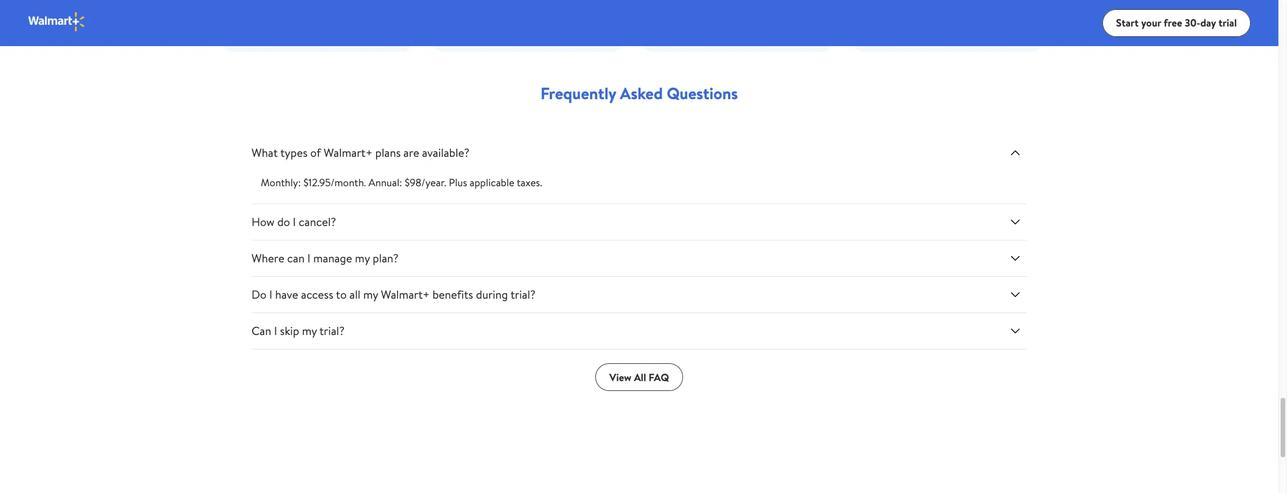 Task type: locate. For each thing, give the bounding box(es) containing it.
walmart+ right the of
[[324, 145, 373, 160]]

1 horizontal spatial trial?
[[511, 287, 536, 302]]

do
[[277, 214, 290, 230]]

how do i cancel? image
[[1009, 215, 1023, 229]]

$98/year.
[[405, 175, 446, 190]]

asked
[[620, 82, 663, 104]]

taxes.
[[517, 175, 542, 190]]

1 vertical spatial trial?
[[320, 323, 345, 339]]

trial? right during
[[511, 287, 536, 302]]

0 vertical spatial my
[[355, 250, 370, 266]]

can
[[252, 323, 271, 339]]

0 horizontal spatial walmart+
[[324, 145, 373, 160]]

my right skip
[[302, 323, 317, 339]]

view
[[609, 370, 632, 385]]

annual:
[[369, 175, 402, 190]]

1 vertical spatial my
[[363, 287, 378, 302]]

my
[[355, 250, 370, 266], [363, 287, 378, 302], [302, 323, 317, 339]]

benefits
[[433, 287, 473, 302]]

frequently
[[541, 82, 616, 104]]

0 horizontal spatial trial?
[[320, 323, 345, 339]]

do i have access to all my walmart+ benefits during trial?
[[252, 287, 536, 302]]

i
[[293, 214, 296, 230], [307, 250, 311, 266], [269, 287, 272, 302], [274, 323, 277, 339]]

walmart+ image
[[28, 11, 86, 32]]

manage
[[313, 250, 352, 266]]

i right the do
[[293, 214, 296, 230]]

of
[[310, 145, 321, 160]]

how
[[252, 214, 275, 230]]

walmart+
[[324, 145, 373, 160], [381, 287, 430, 302]]

$12.95/month.
[[304, 175, 366, 190]]

my right all at the left bottom of the page
[[363, 287, 378, 302]]

have
[[275, 287, 298, 302]]

1 vertical spatial walmart+
[[381, 287, 430, 302]]

available?
[[422, 145, 470, 160]]

view all faq
[[609, 370, 669, 385]]

my left 'plan?'
[[355, 250, 370, 266]]

0 vertical spatial trial?
[[511, 287, 536, 302]]

i right can
[[307, 250, 311, 266]]

trial?
[[511, 287, 536, 302], [320, 323, 345, 339]]

walmart+ down 'plan?'
[[381, 287, 430, 302]]

start your free 30-day trial
[[1116, 15, 1237, 30]]

all
[[350, 287, 361, 302]]

plans
[[375, 145, 401, 160]]

what types of walmart+ plans are available? image
[[1009, 146, 1023, 160]]

trial? down to
[[320, 323, 345, 339]]

view all faq link
[[596, 364, 683, 391]]

1 horizontal spatial walmart+
[[381, 287, 430, 302]]



Task type: vqa. For each thing, say whether or not it's contained in the screenshot.
'Add' for $30.00
no



Task type: describe. For each thing, give the bounding box(es) containing it.
day
[[1201, 15, 1216, 30]]

can i skip my trial? image
[[1009, 324, 1023, 338]]

types
[[280, 145, 308, 160]]

skip
[[280, 323, 299, 339]]

cancel?
[[299, 214, 336, 230]]

are
[[404, 145, 419, 160]]

to
[[336, 287, 347, 302]]

questions
[[667, 82, 738, 104]]

access
[[301, 287, 333, 302]]

your
[[1141, 15, 1161, 30]]

plan?
[[373, 250, 399, 266]]

monthly: $12.95/month. annual: $98/year. plus applicable taxes.
[[261, 175, 542, 190]]

can i skip my trial?
[[252, 323, 345, 339]]

plus
[[449, 175, 467, 190]]

frequently asked questions
[[541, 82, 738, 104]]

what types of walmart+ plans are available?
[[252, 145, 470, 160]]

i right do
[[269, 287, 272, 302]]

2 vertical spatial my
[[302, 323, 317, 339]]

what
[[252, 145, 278, 160]]

start your free 30-day trial button
[[1102, 9, 1251, 37]]

monthly:
[[261, 175, 301, 190]]

free
[[1164, 15, 1183, 30]]

where can i manage my plan?
[[252, 250, 399, 266]]

how do i cancel?
[[252, 214, 336, 230]]

all
[[634, 370, 646, 385]]

where can i manage my plan? image
[[1009, 252, 1023, 265]]

during
[[476, 287, 508, 302]]

do i have access to all my walmart+ benefits during trial? image
[[1009, 288, 1023, 302]]

0 vertical spatial walmart+
[[324, 145, 373, 160]]

trial
[[1219, 15, 1237, 30]]

applicable
[[470, 175, 515, 190]]

start
[[1116, 15, 1139, 30]]

can
[[287, 250, 305, 266]]

i left skip
[[274, 323, 277, 339]]

do
[[252, 287, 267, 302]]

30-
[[1185, 15, 1201, 30]]

faq
[[649, 370, 669, 385]]

where
[[252, 250, 284, 266]]



